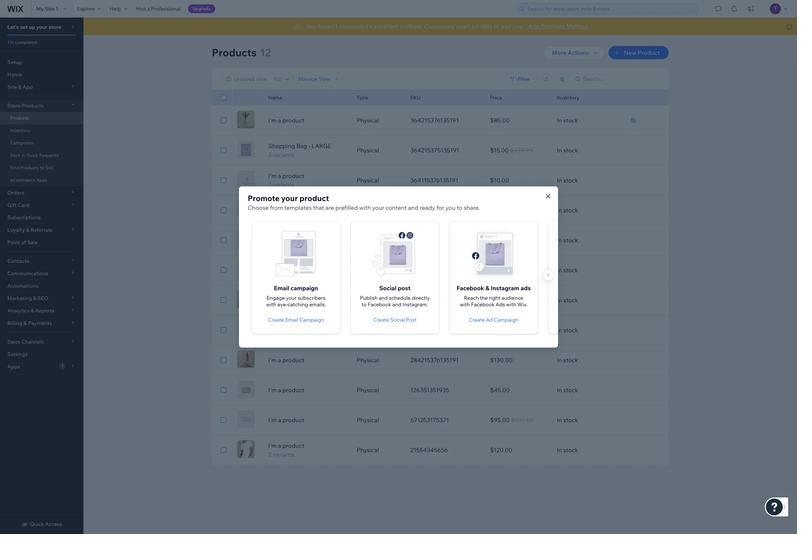 Task type: vqa. For each thing, say whether or not it's contained in the screenshot.


Task type: locate. For each thing, give the bounding box(es) containing it.
add payment method
[[528, 22, 588, 30]]

explore
[[77, 5, 95, 12]]

physical link for 21554345656
[[352, 442, 406, 460]]

$15.00
[[490, 147, 509, 154], [490, 267, 509, 274]]

1 variants from the top
[[273, 151, 295, 159]]

3 down promote
[[268, 211, 272, 219]]

1 create from the left
[[268, 317, 284, 324]]

3 2 from the top
[[268, 241, 272, 249]]

Unsaved view field
[[232, 74, 272, 84]]

2 i'm a product from the top
[[268, 267, 304, 274]]

hire a professional
[[136, 5, 180, 12]]

in for 364215375135191
[[557, 147, 562, 154]]

i'm a product for 364215376135191
[[268, 117, 304, 124]]

11 physical from the top
[[357, 417, 379, 424]]

126351351935 link
[[406, 382, 486, 399]]

campaign up $40.00
[[494, 317, 519, 324]]

physical link for 364215376135191
[[352, 112, 406, 129]]

2 horizontal spatial and
[[408, 204, 419, 212]]

1 $85.00 from the top
[[490, 117, 510, 124]]

1 horizontal spatial and
[[393, 302, 402, 308]]

stock for 364115376135191
[[564, 177, 578, 184]]

4 physical from the top
[[357, 207, 379, 214]]

campaign down emails.
[[300, 317, 324, 324]]

$7.50
[[490, 237, 506, 244]]

0 vertical spatial 12
[[260, 46, 271, 59]]

2 i'm a product link from the top
[[264, 266, 352, 275]]

variants for 364115376135191
[[273, 181, 295, 189]]

stock for 364215376135199
[[564, 297, 578, 304]]

alert
[[83, 18, 797, 35]]

with inside promote your product choose from templates that are prefilled with your content and ready for you to share.
[[359, 204, 371, 212]]

3 left the eye- at the left of the page
[[268, 301, 272, 309]]

your right up
[[36, 24, 47, 30]]

products down store
[[10, 115, 29, 121]]

2 horizontal spatial create
[[469, 317, 485, 324]]

email campaign
[[274, 285, 318, 292]]

social left post
[[391, 317, 405, 324]]

1 horizontal spatial inventory
[[557, 94, 580, 101]]

email down catching
[[285, 317, 298, 324]]

632835642834572 link
[[406, 322, 486, 339]]

0 horizontal spatial create
[[268, 317, 284, 324]]

with
[[359, 204, 371, 212], [266, 302, 276, 308], [460, 302, 470, 308], [506, 302, 517, 308]]

to right you
[[457, 204, 463, 212]]

create for email
[[268, 317, 284, 324]]

categories
[[10, 140, 33, 146]]

2 $85.00 from the top
[[490, 297, 510, 304]]

9 in stock from the top
[[557, 357, 578, 364]]

facebook inside publish and schedule directly to facebook and instagram.
[[368, 302, 391, 308]]

stock
[[564, 117, 578, 124], [564, 147, 578, 154], [564, 177, 578, 184], [564, 207, 578, 214], [564, 237, 578, 244], [564, 267, 578, 274], [564, 297, 578, 304], [564, 327, 578, 334], [564, 357, 578, 364], [564, 387, 578, 394], [564, 417, 578, 424], [564, 447, 578, 454]]

2 $15.00 from the top
[[490, 267, 509, 274]]

physical for 364215376135191
[[357, 117, 379, 124]]

$15.00 $499.99
[[490, 147, 533, 154]]

i'm a product
[[268, 117, 304, 124], [268, 267, 304, 274], [268, 327, 304, 334], [268, 357, 304, 364], [268, 387, 304, 394], [268, 417, 304, 424]]

create left ad
[[469, 317, 485, 324]]

1 in stock from the top
[[557, 117, 578, 124]]

2 physical link from the top
[[352, 142, 406, 159]]

haven't
[[318, 23, 338, 30]]

7 stock from the top
[[564, 297, 578, 304]]

3 i'm a product from the top
[[268, 327, 304, 334]]

4 i'm from the top
[[268, 233, 277, 240]]

sell
[[45, 165, 53, 171]]

$15.00 for $15.00 $499.99
[[490, 147, 509, 154]]

5 physical link from the top
[[352, 232, 406, 249]]

364215375135191 link
[[406, 142, 486, 159]]

36523641234523
[[411, 267, 458, 274]]

create
[[268, 317, 284, 324], [373, 317, 389, 324], [469, 317, 485, 324]]

to left schedule
[[362, 302, 367, 308]]

that
[[313, 204, 324, 212]]

9 in from the top
[[557, 357, 562, 364]]

0 vertical spatial $85.00
[[490, 117, 510, 124]]

with right prefilled
[[359, 204, 371, 212]]

in stock for 364115376135191
[[557, 177, 578, 184]]

6 physical link from the top
[[352, 262, 406, 279]]

publish
[[360, 295, 378, 302]]

i'm a product 3 variants left that
[[268, 202, 304, 219]]

point
[[7, 239, 20, 246]]

7 physical from the top
[[357, 297, 379, 304]]

physical link for 36523641234523
[[352, 262, 406, 279]]

12 up name at the top of page
[[275, 76, 281, 82]]

11 stock from the top
[[564, 417, 578, 424]]

subscriptions link
[[0, 212, 83, 224]]

1 horizontal spatial 12
[[275, 76, 281, 82]]

in for 217537123517253
[[557, 207, 562, 214]]

632835642834572
[[411, 327, 462, 334]]

shopping bag - large 2 variants
[[268, 142, 331, 159]]

5 variants from the top
[[273, 301, 295, 309]]

automations
[[7, 283, 38, 290]]

4 i'm a product from the top
[[268, 357, 304, 364]]

12 in from the top
[[557, 447, 562, 454]]

payment
[[374, 23, 399, 30]]

i'm a product 3 variants down email campaign
[[268, 293, 304, 309]]

2 2 from the top
[[268, 181, 272, 189]]

to left pay
[[494, 23, 500, 30]]

3 for 217537123517253
[[268, 211, 272, 219]]

i'm a product link for 284215376135191
[[264, 356, 352, 365]]

3 physical from the top
[[357, 177, 379, 184]]

i'm
[[268, 117, 277, 124], [268, 172, 277, 180], [268, 202, 277, 210], [268, 233, 277, 240], [268, 267, 277, 274], [268, 293, 277, 300], [268, 327, 277, 334], [268, 357, 277, 364], [268, 387, 277, 394], [268, 417, 277, 424], [268, 443, 277, 450]]

stock for 217537123517253
[[564, 207, 578, 214]]

6 i'm from the top
[[268, 293, 277, 300]]

store
[[7, 103, 21, 109]]

1 in from the top
[[557, 117, 562, 124]]

9 stock from the top
[[564, 357, 578, 364]]

1 vertical spatial $85.00
[[490, 297, 510, 304]]

in stock link for 364215376135199
[[553, 292, 633, 309]]

shopping
[[268, 142, 295, 150]]

customers
[[424, 23, 455, 30]]

5 i'm from the top
[[268, 267, 277, 274]]

11 i'm from the top
[[268, 443, 277, 450]]

in stock link for 284215376135191
[[553, 352, 633, 369]]

1 vertical spatial i'm a product 2 variants
[[268, 233, 304, 249]]

wix.
[[518, 302, 528, 308]]

professional
[[151, 5, 180, 12]]

5 in stock link from the top
[[553, 232, 633, 249]]

3 variants from the top
[[273, 211, 295, 219]]

2 3 from the top
[[268, 301, 272, 309]]

to inside publish and schedule directly to facebook and instagram.
[[362, 302, 367, 308]]

12 stock from the top
[[564, 447, 578, 454]]

6 i'm a product link from the top
[[264, 416, 352, 425]]

upgrade
[[192, 6, 211, 11]]

5 in from the top
[[557, 237, 562, 244]]

3 stock from the top
[[564, 177, 578, 184]]

i'm a product 3 variants
[[268, 202, 304, 219], [268, 293, 304, 309]]

5 physical from the top
[[357, 237, 379, 244]]

2 in stock link from the top
[[553, 142, 633, 159]]

social up publish and schedule directly to facebook and instagram.
[[379, 285, 397, 292]]

i'm a product for 632835642834572
[[268, 327, 304, 334]]

$10.00
[[490, 177, 509, 184]]

and right publish
[[379, 295, 388, 302]]

10 in stock from the top
[[557, 387, 578, 394]]

email up the engage
[[274, 285, 289, 292]]

1 3 from the top
[[268, 211, 272, 219]]

2 campaign from the left
[[494, 317, 519, 324]]

1 horizontal spatial campaign
[[494, 317, 519, 324]]

0 vertical spatial email
[[274, 285, 289, 292]]

4 in from the top
[[557, 207, 562, 214]]

products inside 'link'
[[10, 115, 29, 121]]

5 stock from the top
[[564, 237, 578, 244]]

sku
[[411, 94, 421, 101]]

in stock for 21554345656
[[557, 447, 578, 454]]

None checkbox
[[221, 146, 227, 155], [221, 176, 227, 185], [221, 236, 227, 245], [221, 296, 227, 305], [221, 386, 227, 395], [221, 416, 227, 425], [221, 446, 227, 455], [221, 146, 227, 155], [221, 176, 227, 185], [221, 236, 227, 245], [221, 296, 227, 305], [221, 386, 227, 395], [221, 416, 227, 425], [221, 446, 227, 455]]

9 physical from the top
[[357, 357, 379, 364]]

$15.00 inside $15.00 link
[[490, 267, 509, 274]]

method.
[[400, 23, 423, 30]]

6 stock from the top
[[564, 267, 578, 274]]

hire a professional link
[[132, 0, 185, 18]]

find
[[10, 165, 19, 171]]

10 i'm from the top
[[268, 417, 277, 424]]

6 in stock from the top
[[557, 267, 578, 274]]

ads
[[521, 285, 531, 292]]

0 vertical spatial social
[[379, 285, 397, 292]]

7 i'm from the top
[[268, 327, 277, 334]]

$15.00 link
[[486, 262, 553, 279]]

0 horizontal spatial and
[[379, 295, 388, 302]]

with right ads at bottom right
[[506, 302, 517, 308]]

8 in from the top
[[557, 327, 562, 334]]

sidebar element
[[0, 18, 83, 535]]

variants for 217537123517253
[[273, 211, 295, 219]]

1 i'm a product link from the top
[[264, 116, 352, 125]]

None checkbox
[[221, 93, 227, 102], [221, 116, 227, 125], [221, 206, 227, 215], [221, 266, 227, 275], [221, 326, 227, 335], [221, 356, 227, 365], [221, 93, 227, 102], [221, 116, 227, 125], [221, 206, 227, 215], [221, 266, 227, 275], [221, 326, 227, 335], [221, 356, 227, 365]]

0 vertical spatial i'm a product 2 variants
[[268, 172, 304, 189]]

3 create from the left
[[469, 317, 485, 324]]

to
[[494, 23, 500, 30], [40, 165, 44, 171], [457, 204, 463, 212], [362, 302, 367, 308]]

4 in stock from the top
[[557, 207, 578, 214]]

subscribers
[[298, 295, 326, 302]]

11 in from the top
[[557, 417, 562, 424]]

in for 284215376135191
[[557, 357, 562, 364]]

$85.00 down instagram
[[490, 297, 510, 304]]

5 in stock from the top
[[557, 237, 578, 244]]

2 $85.00 link from the top
[[486, 292, 553, 309]]

21554345656
[[411, 447, 448, 454]]

and up "create social post"
[[393, 302, 402, 308]]

physical for 632835642834572
[[357, 327, 379, 334]]

i'm a product 3 variants for 364215376135199
[[268, 293, 304, 309]]

0 horizontal spatial inventory
[[10, 128, 30, 133]]

5 i'm a product from the top
[[268, 387, 304, 394]]

2 i'm a product 3 variants from the top
[[268, 293, 304, 309]]

find products to sell link
[[0, 162, 83, 174]]

2 in stock from the top
[[557, 147, 578, 154]]

2 for 366615376135191
[[268, 241, 272, 249]]

back in stock requests
[[10, 153, 59, 158]]

physical for 671253175371
[[357, 417, 379, 424]]

1 $85.00 link from the top
[[486, 112, 553, 129]]

1 vertical spatial email
[[285, 317, 298, 324]]

1 vertical spatial i'm a product 3 variants
[[268, 293, 304, 309]]

12 up unsaved view field
[[260, 46, 271, 59]]

12 physical link from the top
[[352, 442, 406, 460]]

in stock for 217537123517253
[[557, 207, 578, 214]]

your down email campaign
[[286, 295, 297, 302]]

$85.00 down price
[[490, 117, 510, 124]]

0 horizontal spatial 12
[[260, 46, 271, 59]]

217537123517253
[[411, 207, 459, 214]]

in for 364215376135199
[[557, 297, 562, 304]]

i'm a product for 126351351935
[[268, 387, 304, 394]]

8 in stock link from the top
[[553, 322, 633, 339]]

physical link for 364115376135191
[[352, 172, 406, 189]]

0 vertical spatial $85.00 link
[[486, 112, 553, 129]]

Search... field
[[581, 74, 658, 84]]

364215375135191
[[411, 147, 459, 154]]

10 in stock link from the top
[[553, 382, 633, 399]]

1 physical from the top
[[357, 117, 379, 124]]

0 vertical spatial i'm a product 3 variants
[[268, 202, 304, 219]]

products up products 'link'
[[22, 103, 44, 109]]

2 stock from the top
[[564, 147, 578, 154]]

2 i'm a product 2 variants from the top
[[268, 233, 304, 249]]

1 vertical spatial inventory
[[10, 128, 30, 133]]

in stock link for 364215375135191
[[553, 142, 633, 159]]

11 in stock from the top
[[557, 417, 578, 424]]

8 physical link from the top
[[352, 322, 406, 339]]

$85.00 for 364215376135191
[[490, 117, 510, 124]]

to left 'sell'
[[40, 165, 44, 171]]

1 in stock link from the top
[[553, 112, 633, 129]]

physical for 364215375135191
[[357, 147, 379, 154]]

in stock link for 632835642834572
[[553, 322, 633, 339]]

of
[[21, 239, 26, 246]]

1 vertical spatial social
[[391, 317, 405, 324]]

physical link for 217537123517253
[[352, 202, 406, 219]]

6 in from the top
[[557, 267, 562, 274]]

physical link
[[352, 112, 406, 129], [352, 142, 406, 159], [352, 172, 406, 189], [352, 202, 406, 219], [352, 232, 406, 249], [352, 262, 406, 279], [352, 292, 406, 309], [352, 322, 406, 339], [352, 352, 406, 369], [352, 382, 406, 399], [352, 412, 406, 429], [352, 442, 406, 460]]

2 vertical spatial i'm a product 2 variants
[[268, 443, 304, 459]]

12 physical from the top
[[357, 447, 379, 454]]

6 physical from the top
[[357, 267, 379, 274]]

list
[[239, 219, 650, 337]]

364215376135199
[[411, 297, 460, 304]]

1 vertical spatial $15.00
[[490, 267, 509, 274]]

8 i'm from the top
[[268, 357, 277, 364]]

3 in from the top
[[557, 177, 562, 184]]

ads
[[496, 302, 505, 308]]

and left ready
[[408, 204, 419, 212]]

in
[[557, 117, 562, 124], [557, 147, 562, 154], [557, 177, 562, 184], [557, 207, 562, 214], [557, 237, 562, 244], [557, 267, 562, 274], [557, 297, 562, 304], [557, 327, 562, 334], [557, 357, 562, 364], [557, 387, 562, 394], [557, 417, 562, 424], [557, 447, 562, 454]]

product inside promote your product choose from templates that are prefilled with your content and ready for you to share.
[[300, 194, 329, 203]]

create down the eye- at the left of the page
[[268, 317, 284, 324]]

1 horizontal spatial create
[[373, 317, 389, 324]]

8 physical from the top
[[357, 327, 379, 334]]

in stock for 364215375135191
[[557, 147, 578, 154]]

ecommerce apps
[[10, 178, 47, 183]]

(
[[274, 76, 275, 82]]

products up the ecommerce apps
[[20, 165, 39, 171]]

3 i'm from the top
[[268, 202, 277, 210]]

i'm a product link for 364215376135191
[[264, 116, 352, 125]]

create for facebook
[[469, 317, 485, 324]]

3 physical link from the top
[[352, 172, 406, 189]]

create down publish and schedule directly to facebook and instagram.
[[373, 317, 389, 324]]

facebook inside reach the right audience with facebook ads with wix.
[[471, 302, 495, 308]]

in for 364215376135191
[[557, 117, 562, 124]]

6 i'm a product from the top
[[268, 417, 304, 424]]

$15.00 left $499.99
[[490, 147, 509, 154]]

$130.00 link
[[486, 352, 553, 369]]

completed
[[15, 40, 37, 45]]

12 in stock link from the top
[[553, 442, 633, 460]]

$40.00
[[490, 327, 510, 334]]

with left the eye- at the left of the page
[[266, 302, 276, 308]]

list containing email campaign
[[239, 219, 650, 337]]

10 physical from the top
[[357, 387, 379, 394]]

in stock for 126351351935
[[557, 387, 578, 394]]

7 in stock link from the top
[[553, 292, 633, 309]]

with left the
[[460, 302, 470, 308]]

engage your subscribers with eye-catching emails.
[[266, 295, 326, 308]]

( 12 )
[[274, 76, 282, 82]]

2 in from the top
[[557, 147, 562, 154]]

the
[[480, 295, 488, 302]]

in stock for 364215376135191
[[557, 117, 578, 124]]

36523641234523 link
[[406, 262, 486, 279]]

physical link for 364215375135191
[[352, 142, 406, 159]]

12 in stock from the top
[[557, 447, 578, 454]]

physical link for 671253175371
[[352, 412, 406, 429]]

facebook & instagram ads
[[457, 285, 531, 292]]

1 $15.00 from the top
[[490, 147, 509, 154]]

4 physical link from the top
[[352, 202, 406, 219]]

stock for 126351351935
[[564, 387, 578, 394]]

6 variants from the top
[[273, 451, 295, 459]]

4 i'm a product link from the top
[[264, 356, 352, 365]]

3 in stock from the top
[[557, 177, 578, 184]]

facebook up ad
[[471, 302, 495, 308]]

$15.00 up instagram
[[490, 267, 509, 274]]

1 campaign from the left
[[300, 317, 324, 324]]

facebook up reach at the right bottom of page
[[457, 285, 484, 292]]

facebook up "create social post"
[[368, 302, 391, 308]]

4 2 from the top
[[268, 451, 272, 459]]

0 vertical spatial 3
[[268, 211, 272, 219]]

1 i'm a product 2 variants from the top
[[268, 172, 304, 189]]

1 vertical spatial $85.00 link
[[486, 292, 553, 309]]

social post
[[379, 285, 411, 292]]

1 i'm a product from the top
[[268, 117, 304, 124]]

0 horizontal spatial campaign
[[300, 317, 324, 324]]

1 stock from the top
[[564, 117, 578, 124]]

1 vertical spatial 12
[[275, 76, 281, 82]]

product
[[283, 117, 304, 124], [283, 172, 304, 180], [300, 194, 329, 203], [283, 202, 304, 210], [283, 233, 304, 240], [283, 267, 304, 274], [283, 293, 304, 300], [283, 327, 304, 334], [283, 357, 304, 364], [283, 387, 304, 394], [283, 417, 304, 424], [283, 443, 304, 450]]

$85.00
[[490, 117, 510, 124], [490, 297, 510, 304]]

1 vertical spatial 3
[[268, 301, 272, 309]]

3 i'm a product 2 variants from the top
[[268, 443, 304, 459]]

facebook
[[457, 285, 484, 292], [368, 302, 391, 308], [471, 302, 495, 308]]

6 in stock link from the top
[[553, 262, 633, 279]]

10 stock from the top
[[564, 387, 578, 394]]

you.
[[512, 23, 524, 30]]

11 physical link from the top
[[352, 412, 406, 429]]

settings
[[7, 352, 28, 358]]

variants
[[273, 151, 295, 159], [273, 181, 295, 189], [273, 211, 295, 219], [273, 241, 295, 249], [273, 301, 295, 309], [273, 451, 295, 459]]

publish and schedule directly to facebook and instagram.
[[360, 295, 430, 308]]

i'm a product for 36523641234523
[[268, 267, 304, 274]]

$85.00 for 364215376135199
[[490, 297, 510, 304]]

0 vertical spatial $15.00
[[490, 147, 509, 154]]

4 in stock link from the top
[[553, 202, 633, 219]]

physical for 366615376135191
[[357, 237, 379, 244]]



Task type: describe. For each thing, give the bounding box(es) containing it.
subscriptions
[[7, 215, 41, 221]]

217537123517253 link
[[406, 202, 486, 219]]

i'm a product for 671253175371
[[268, 417, 304, 424]]

content
[[386, 204, 407, 212]]

i'm a product link for 126351351935
[[264, 386, 352, 395]]

physical for 364115376135191
[[357, 177, 379, 184]]

2 inside shopping bag - large 2 variants
[[268, 151, 272, 159]]

in for 36523641234523
[[557, 267, 562, 274]]

to inside alert
[[494, 23, 500, 30]]

in for 21554345656
[[557, 447, 562, 454]]

access
[[45, 522, 62, 528]]

2 for 364115376135191
[[268, 181, 272, 189]]

method
[[567, 22, 588, 30]]

ready
[[420, 204, 435, 212]]

12 for ( 12 )
[[275, 76, 281, 82]]

create ad campaign
[[469, 317, 519, 324]]

your inside engage your subscribers with eye-catching emails.
[[286, 295, 297, 302]]

9 i'm from the top
[[268, 387, 277, 394]]

variants for 366615376135191
[[273, 241, 295, 249]]

prefilled
[[336, 204, 358, 212]]

3 for 364215376135199
[[268, 301, 272, 309]]

you
[[446, 204, 456, 212]]

12 for products 12
[[260, 46, 271, 59]]

hire
[[136, 5, 146, 12]]

my
[[36, 5, 44, 12]]

physical link for 126351351935
[[352, 382, 406, 399]]

products inside "link"
[[20, 165, 39, 171]]

campaign for &
[[494, 317, 519, 324]]

promote
[[248, 194, 280, 203]]

in stock for 632835642834572
[[557, 327, 578, 334]]

large
[[312, 142, 331, 150]]

physical link for 364215376135199
[[352, 292, 406, 309]]

stock for 284215376135191
[[564, 357, 578, 364]]

1/6 completed
[[7, 40, 37, 45]]

ecommerce apps link
[[0, 174, 83, 187]]

stock for 364215376135191
[[564, 117, 578, 124]]

alert containing add payment method
[[83, 18, 797, 35]]

physical link for 632835642834572
[[352, 322, 406, 339]]

variants inside shopping bag - large 2 variants
[[273, 151, 295, 159]]

364215376135199 link
[[406, 292, 486, 309]]

671253175371
[[411, 417, 449, 424]]

$100.00
[[511, 417, 534, 424]]

in stock for 364215376135199
[[557, 297, 578, 304]]

a inside 'link'
[[147, 5, 150, 12]]

reach the right audience with facebook ads with wix.
[[460, 295, 528, 308]]

stock for 671253175371
[[564, 417, 578, 424]]

your left 'content'
[[372, 204, 385, 212]]

i'm a product 2 variants for 366615376135191
[[268, 233, 304, 249]]

apps
[[37, 178, 47, 183]]

in for 632835642834572
[[557, 327, 562, 334]]

are
[[326, 204, 334, 212]]

i'm a product 2 variants for 364115376135191
[[268, 172, 304, 189]]

store products button
[[0, 100, 83, 112]]

settings link
[[0, 349, 83, 361]]

campaign for campaign
[[300, 317, 324, 324]]

physical for 36523641234523
[[357, 267, 379, 274]]

in stock for 366615376135191
[[557, 237, 578, 244]]

$85.00 link for 364215376135199
[[486, 292, 553, 309]]

in stock link for 364115376135191
[[553, 172, 633, 189]]

671253175371 link
[[406, 412, 486, 429]]

364115376135191 link
[[406, 172, 486, 189]]

21554345656 link
[[406, 442, 486, 460]]

in stock link for 126351351935
[[553, 382, 633, 399]]

2 i'm from the top
[[268, 172, 277, 180]]

Search for tools, apps, help & more... field
[[525, 4, 697, 14]]

i'm a product 3 variants for 217537123517253
[[268, 202, 304, 219]]

366615376135191
[[411, 237, 459, 244]]

in stock for 284215376135191
[[557, 357, 578, 364]]

364215376135191
[[411, 117, 459, 124]]

from
[[270, 204, 283, 212]]

i'm a product link for 632835642834572
[[264, 326, 352, 335]]

$499.99
[[510, 147, 533, 154]]

products inside dropdown button
[[22, 103, 44, 109]]

in for 126351351935
[[557, 387, 562, 394]]

inventory inside the sidebar element
[[10, 128, 30, 133]]

to inside promote your product choose from templates that are prefilled with your content and ready for you to share.
[[457, 204, 463, 212]]

to inside "link"
[[40, 165, 44, 171]]

payment
[[541, 22, 565, 30]]

products up unsaved view field
[[212, 46, 257, 59]]

in stock link for 366615376135191
[[553, 232, 633, 249]]

your up templates
[[281, 194, 298, 203]]

variants for 364215376135199
[[273, 301, 295, 309]]

stock for 36523641234523
[[564, 267, 578, 274]]

won't
[[456, 23, 471, 30]]

emails.
[[309, 302, 326, 308]]

quick access
[[30, 522, 62, 528]]

in stock for 671253175371
[[557, 417, 578, 424]]

0 vertical spatial inventory
[[557, 94, 580, 101]]

back in stock requests link
[[0, 149, 83, 162]]

templates
[[284, 204, 312, 212]]

in stock link for 21554345656
[[553, 442, 633, 460]]

facebook for facebook & instagram ads
[[471, 302, 495, 308]]

364215376135191 link
[[406, 112, 486, 129]]

physical for 364215376135199
[[357, 297, 379, 304]]

ecommerce
[[10, 178, 36, 183]]

$120.00
[[490, 447, 513, 454]]

products 12
[[212, 46, 271, 59]]

ad
[[486, 317, 493, 324]]

$130.00
[[490, 357, 513, 364]]

i'm a product 2 variants for 21554345656
[[268, 443, 304, 459]]

in for 671253175371
[[557, 417, 562, 424]]

help
[[110, 5, 121, 12]]

a inside alert
[[370, 23, 373, 30]]

filter button
[[505, 74, 537, 85]]

instagram
[[491, 285, 520, 292]]

physical link for 284215376135191
[[352, 352, 406, 369]]

instagram.
[[403, 302, 428, 308]]

inventory link
[[0, 124, 83, 137]]

choose
[[248, 204, 269, 212]]

in stock link for 36523641234523
[[553, 262, 633, 279]]

in
[[21, 153, 25, 158]]

1 i'm from the top
[[268, 117, 277, 124]]

i'm a product link for 671253175371
[[264, 416, 352, 425]]

physical for 21554345656
[[357, 447, 379, 454]]

-
[[309, 142, 311, 150]]

sale
[[27, 239, 38, 246]]

stock for 632835642834572
[[564, 327, 578, 334]]

284215376135191
[[411, 357, 459, 364]]

physical for 126351351935
[[357, 387, 379, 394]]

in stock link for 364215376135191
[[553, 112, 633, 129]]

and inside promote your product choose from templates that are prefilled with your content and ready for you to share.
[[408, 204, 419, 212]]

audience
[[502, 295, 524, 302]]

back
[[10, 153, 20, 158]]

post
[[398, 285, 411, 292]]

automations link
[[0, 280, 83, 293]]

physical for 217537123517253
[[357, 207, 379, 214]]

requests
[[39, 153, 59, 158]]

categories link
[[0, 137, 83, 149]]

)
[[281, 76, 282, 82]]

connected
[[339, 23, 368, 30]]

in stock link for 217537123517253
[[553, 202, 633, 219]]

i'm a product for 284215376135191
[[268, 357, 304, 364]]

catching
[[288, 302, 308, 308]]

type
[[357, 94, 368, 101]]

$7.50 link
[[486, 232, 553, 249]]

i'm a product link for 36523641234523
[[264, 266, 352, 275]]

with inside engage your subscribers with eye-catching emails.
[[266, 302, 276, 308]]

facebook for social post
[[368, 302, 391, 308]]

let's set up your store
[[7, 24, 61, 30]]

promote your product choose from templates that are prefilled with your content and ready for you to share.
[[248, 194, 480, 212]]

in for 366615376135191
[[557, 237, 562, 244]]

bag
[[297, 142, 307, 150]]

in stock for 36523641234523
[[557, 267, 578, 274]]

2 for 21554345656
[[268, 451, 272, 459]]

pay
[[501, 23, 511, 30]]

in for 364115376135191
[[557, 177, 562, 184]]

your inside the sidebar element
[[36, 24, 47, 30]]

price
[[490, 94, 502, 101]]

set
[[20, 24, 28, 30]]

$15.00 for $15.00
[[490, 267, 509, 274]]

up
[[29, 24, 35, 30]]

physical link for 366615376135191
[[352, 232, 406, 249]]

stock for 21554345656
[[564, 447, 578, 454]]

right
[[489, 295, 501, 302]]

store products
[[7, 103, 44, 109]]

upgrade button
[[188, 4, 215, 13]]

physical for 284215376135191
[[357, 357, 379, 364]]

variants for 21554345656
[[273, 451, 295, 459]]

364115376135191
[[411, 177, 459, 184]]

stock for 364215375135191
[[564, 147, 578, 154]]

$85.00 link for 364215376135191
[[486, 112, 553, 129]]

$45.00 link
[[486, 382, 553, 399]]



